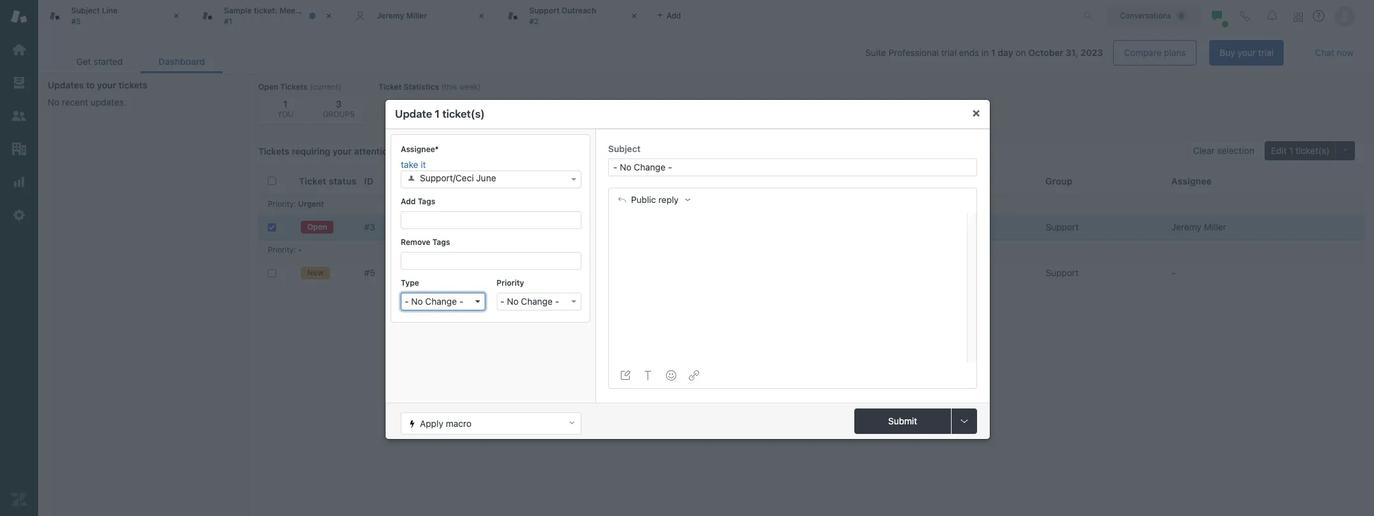 Task type: vqa. For each thing, say whether or not it's contained in the screenshot.
The Oct 18 at the right top of the page
no



Task type: locate. For each thing, give the bounding box(es) containing it.
your right the buy
[[1238, 47, 1256, 58]]

tags down "test" link
[[433, 237, 450, 247]]

change
[[425, 296, 457, 306], [521, 296, 553, 306]]

0 horizontal spatial - no change - button
[[401, 292, 486, 310]]

apply macro
[[420, 417, 472, 428]]

1 down open tickets (current)
[[283, 98, 288, 109]]

1 horizontal spatial ticket
[[379, 82, 402, 92]]

test link
[[424, 221, 441, 233]]

None text field
[[608, 158, 977, 176]]

1 vertical spatial jeremy
[[1172, 221, 1202, 232]]

close image for subject line
[[170, 10, 183, 22]]

1 - no change - from the left
[[405, 296, 464, 306]]

0 horizontal spatial trial
[[941, 47, 957, 58]]

arrow down image
[[571, 178, 577, 180], [476, 300, 481, 303], [571, 300, 576, 303]]

2 0 from the left
[[456, 98, 462, 109]]

no for type
[[411, 296, 423, 306]]

0 vertical spatial ticket
[[379, 82, 402, 92]]

public reply
[[631, 194, 679, 205]]

1 change from the left
[[425, 296, 457, 306]]

#5 up get
[[71, 16, 81, 26]]

2 trial from the left
[[1259, 47, 1274, 58]]

tab
[[38, 0, 191, 32], [191, 0, 344, 32], [496, 0, 649, 32]]

1 horizontal spatial ticket(s)
[[1296, 145, 1330, 156]]

0 horizontal spatial - no change -
[[405, 296, 464, 306]]

1 horizontal spatial jeremy
[[1172, 221, 1202, 232]]

updates
[[48, 80, 84, 90]]

1 tab from the left
[[38, 0, 191, 32]]

open up the 1 you in the top of the page
[[258, 82, 278, 92]]

0 horizontal spatial no
[[48, 97, 59, 108]]

0 vertical spatial jeremy
[[377, 11, 404, 20]]

take it link
[[401, 159, 582, 170]]

ticket for ticket status
[[299, 175, 326, 186]]

it
[[421, 159, 426, 170]]

0 vertical spatial your
[[1238, 47, 1256, 58]]

0 inside 0 good
[[403, 98, 409, 109]]

2 : from the top
[[294, 245, 296, 255]]

ticket inside grid
[[299, 175, 326, 186]]

open down 'urgent'
[[307, 222, 327, 232]]

1 right edit
[[1289, 145, 1294, 156]]

0 vertical spatial jeremy miller
[[377, 11, 427, 20]]

1 trial from the left
[[941, 47, 957, 58]]

what
[[412, 147, 431, 157]]

tags right add
[[418, 196, 436, 206]]

- no change -
[[405, 296, 464, 306], [500, 296, 559, 306]]

2 close image from the left
[[323, 10, 335, 22]]

ticket
[[315, 6, 336, 15]]

0 down statistics at the top of the page
[[403, 98, 409, 109]]

tags
[[418, 196, 436, 206], [433, 237, 450, 247]]

1 : from the top
[[294, 199, 296, 209]]

requester left updated
[[766, 175, 811, 186]]

subject up public
[[608, 143, 641, 154]]

3 tab from the left
[[496, 0, 649, 32]]

0 horizontal spatial miller
[[406, 11, 427, 20]]

assignee*
[[401, 144, 439, 154]]

: for -
[[294, 245, 296, 255]]

2 requester from the left
[[766, 175, 811, 186]]

ticket statistics (this week)
[[379, 82, 481, 92]]

tab containing sample ticket: meet the ticket
[[191, 0, 344, 32]]

1 horizontal spatial change
[[521, 296, 553, 306]]

zendesk support image
[[11, 8, 27, 25]]

views image
[[11, 74, 27, 91]]

jeremy miller inside tab
[[377, 11, 427, 20]]

tickets up the 1 you in the top of the page
[[280, 82, 308, 92]]

your right the to
[[97, 80, 116, 90]]

2 vertical spatial priority
[[497, 278, 524, 287]]

0 for 0 bad
[[456, 98, 462, 109]]

0 vertical spatial tags
[[418, 196, 436, 206]]

support/ceci june button
[[401, 170, 582, 188]]

requester
[[603, 175, 648, 186], [766, 175, 811, 186]]

no
[[48, 97, 59, 108], [411, 296, 423, 306], [507, 296, 519, 306]]

subject up get
[[71, 6, 100, 15]]

1 vertical spatial :
[[294, 245, 296, 255]]

update
[[395, 107, 432, 120]]

: down priority : urgent
[[294, 245, 296, 255]]

1 requester from the left
[[603, 175, 648, 186]]

updated
[[814, 175, 850, 186]]

support
[[529, 6, 560, 15], [1046, 221, 1079, 232], [1046, 267, 1079, 278]]

line
[[102, 6, 118, 15], [458, 267, 475, 278]]

priority
[[268, 199, 294, 209], [268, 245, 294, 255], [497, 278, 524, 287]]

1 vertical spatial #5
[[364, 267, 375, 278]]

reporting image
[[11, 174, 27, 190]]

None checkbox
[[268, 269, 276, 277]]

1 you
[[277, 98, 294, 119]]

0 horizontal spatial open
[[258, 82, 278, 92]]

meet
[[280, 6, 298, 15]]

#5 left type
[[364, 267, 375, 278]]

clear selection
[[1194, 145, 1255, 156]]

1 horizontal spatial requester
[[766, 175, 811, 186]]

1 horizontal spatial open
[[307, 222, 327, 232]]

× link
[[972, 105, 981, 119]]

grid
[[249, 169, 1374, 516]]

insert emojis image
[[666, 370, 676, 380]]

good
[[394, 109, 417, 119]]

3 close image from the left
[[628, 10, 641, 22]]

1 vertical spatial your
[[97, 80, 116, 90]]

1 - no change - button from the left
[[401, 292, 486, 310]]

open for open tickets (current)
[[258, 82, 278, 92]]

1 horizontal spatial - no change - button
[[497, 292, 582, 310]]

0 vertical spatial priority
[[268, 199, 294, 209]]

0 horizontal spatial 0
[[403, 98, 409, 109]]

1 vertical spatial jeremy miller
[[1172, 221, 1227, 232]]

0 vertical spatial #5
[[71, 16, 81, 26]]

0 vertical spatial :
[[294, 199, 296, 209]]

close image right outreach
[[628, 10, 641, 22]]

#5
[[71, 16, 81, 26], [364, 267, 375, 278]]

3 0 from the left
[[509, 98, 516, 109]]

remove tags
[[401, 237, 450, 247]]

0 horizontal spatial ticket(s)
[[442, 107, 485, 120]]

0 right 0 bad
[[509, 98, 516, 109]]

in
[[982, 47, 989, 58]]

ends
[[959, 47, 979, 58]]

1 horizontal spatial jeremy miller
[[1172, 221, 1227, 232]]

line inside subject line #5
[[102, 6, 118, 15]]

outreach
[[562, 6, 596, 15]]

1 horizontal spatial - no change -
[[500, 296, 559, 306]]

1 vertical spatial tags
[[433, 237, 450, 247]]

0 vertical spatial miller
[[406, 11, 427, 20]]

1 horizontal spatial no
[[411, 296, 423, 306]]

public
[[631, 194, 656, 205]]

subject line
[[424, 267, 475, 278]]

ticket up 'urgent'
[[299, 175, 326, 186]]

you
[[277, 109, 294, 119]]

31,
[[1066, 47, 1079, 58]]

groups
[[323, 109, 355, 119]]

1 horizontal spatial #5
[[364, 267, 375, 278]]

1 horizontal spatial miller
[[1204, 221, 1227, 232]]

your for tickets requiring your attention
[[333, 146, 352, 157]]

2 vertical spatial your
[[333, 146, 352, 157]]

1 vertical spatial miller
[[1204, 221, 1227, 232]]

trial inside 'button'
[[1259, 47, 1274, 58]]

0
[[403, 98, 409, 109], [456, 98, 462, 109], [509, 98, 516, 109]]

1 right in
[[991, 47, 996, 58]]

ticket up 0 good
[[379, 82, 402, 92]]

tab list containing get started
[[59, 50, 223, 73]]

0 vertical spatial line
[[102, 6, 118, 15]]

priority for priority : -
[[268, 245, 294, 255]]

1 0 from the left
[[403, 98, 409, 109]]

june
[[476, 173, 496, 183]]

open
[[258, 82, 278, 92], [307, 222, 327, 232]]

2 horizontal spatial 0
[[509, 98, 516, 109]]

close image
[[170, 10, 183, 22], [323, 10, 335, 22], [628, 10, 641, 22]]

tags for remove tags
[[433, 237, 450, 247]]

0 vertical spatial open
[[258, 82, 278, 92]]

apply macro button
[[401, 412, 582, 434]]

0 good
[[394, 98, 417, 119]]

updates.
[[91, 97, 126, 108]]

your up status on the left top of page
[[333, 146, 352, 157]]

compare
[[1124, 47, 1162, 58]]

support inside support outreach #2
[[529, 6, 560, 15]]

reply
[[659, 194, 679, 205]]

1 inside the 1 you
[[283, 98, 288, 109]]

- no change - for type
[[405, 296, 464, 306]]

1 vertical spatial ticket
[[299, 175, 326, 186]]

close image for support outreach
[[628, 10, 641, 22]]

2 horizontal spatial no
[[507, 296, 519, 306]]

None checkbox
[[268, 223, 276, 231]]

open for open
[[307, 222, 327, 232]]

macro
[[446, 417, 472, 428]]

1 horizontal spatial 0
[[456, 98, 462, 109]]

1 horizontal spatial your
[[333, 146, 352, 157]]

0 inside 0 bad
[[456, 98, 462, 109]]

0 horizontal spatial jeremy miller
[[377, 11, 427, 20]]

priority down priority : urgent
[[268, 245, 294, 255]]

October 31, 2023 text field
[[1029, 47, 1103, 58]]

tags for add tags
[[418, 196, 436, 206]]

clear
[[1194, 145, 1215, 156]]

grid containing ticket status
[[249, 169, 1374, 516]]

0 horizontal spatial jeremy
[[377, 11, 404, 20]]

2 horizontal spatial your
[[1238, 47, 1256, 58]]

miller inside tab
[[406, 11, 427, 20]]

tabs tab list
[[38, 0, 1070, 32]]

support outreach #2
[[529, 6, 596, 26]]

2 change from the left
[[521, 296, 553, 306]]

3
[[336, 98, 342, 109]]

close image right the
[[323, 10, 335, 22]]

requester up public
[[603, 175, 648, 186]]

0 down (this
[[456, 98, 462, 109]]

close image up dashboard
[[170, 10, 183, 22]]

assignee* take it
[[401, 144, 439, 170]]

2 horizontal spatial close image
[[628, 10, 641, 22]]

trial left ends on the right of page
[[941, 47, 957, 58]]

ticket(s) down week)
[[442, 107, 485, 120]]

subject right type
[[424, 267, 455, 278]]

support for brad
[[1046, 221, 1079, 232]]

arrow up image
[[568, 417, 577, 426]]

0 for 0
[[509, 98, 516, 109]]

edit
[[1271, 145, 1287, 156]]

2 vertical spatial support
[[1046, 267, 1079, 278]]

- no change - button for type
[[401, 292, 486, 310]]

0 horizontal spatial ticket
[[299, 175, 326, 186]]

line inside 'link'
[[458, 267, 475, 278]]

add
[[401, 196, 416, 206]]

#2
[[529, 16, 539, 26]]

1 vertical spatial priority
[[268, 245, 294, 255]]

2 - no change - button from the left
[[497, 292, 582, 310]]

1 horizontal spatial close image
[[323, 10, 335, 22]]

status
[[329, 175, 357, 186]]

trial right the buy
[[1259, 47, 1274, 58]]

change for priority
[[521, 296, 553, 306]]

october
[[1029, 47, 1064, 58]]

0 horizontal spatial requester
[[603, 175, 648, 186]]

add link (cmd k) image
[[689, 370, 699, 380]]

priority right 'subject line' 'link'
[[497, 278, 524, 287]]

admin image
[[11, 207, 27, 223]]

tickets up select all tickets option
[[258, 146, 289, 157]]

1 close image from the left
[[170, 10, 183, 22]]

tab containing subject line
[[38, 0, 191, 32]]

None field
[[402, 212, 581, 226], [402, 252, 581, 266], [402, 212, 581, 226], [402, 252, 581, 266]]

1 horizontal spatial trial
[[1259, 47, 1274, 58]]

jeremy miller
[[377, 11, 427, 20], [1172, 221, 1227, 232]]

your inside "buy your trial" 'button'
[[1238, 47, 1256, 58]]

#3
[[364, 221, 375, 232]]

0 horizontal spatial your
[[97, 80, 116, 90]]

1 vertical spatial open
[[307, 222, 327, 232]]

priority : urgent
[[268, 199, 324, 209]]

1 vertical spatial support
[[1046, 221, 1079, 232]]

test
[[424, 221, 441, 232]]

1 vertical spatial line
[[458, 267, 475, 278]]

1 horizontal spatial line
[[458, 267, 475, 278]]

1 vertical spatial ticket(s)
[[1296, 145, 1330, 156]]

jeremy miller tab
[[344, 0, 496, 32]]

get started image
[[11, 41, 27, 58]]

tickets requiring your attention 2 ) what is this?
[[258, 146, 458, 157]]

0 horizontal spatial line
[[102, 6, 118, 15]]

3 groups
[[323, 98, 355, 119]]

2 - no change - from the left
[[500, 296, 559, 306]]

jeremy
[[377, 11, 404, 20], [1172, 221, 1202, 232]]

0 horizontal spatial change
[[425, 296, 457, 306]]

0 horizontal spatial #5
[[71, 16, 81, 26]]

change for type
[[425, 296, 457, 306]]

attention
[[354, 146, 393, 157]]

buy your trial
[[1220, 47, 1274, 58]]

ticket(s) right edit
[[1296, 145, 1330, 156]]

tab list
[[59, 50, 223, 73]]

0 vertical spatial ticket(s)
[[442, 107, 485, 120]]

day
[[998, 47, 1014, 58]]

ticket(s) inside button
[[1296, 145, 1330, 156]]

:
[[294, 199, 296, 209], [294, 245, 296, 255]]

customers image
[[11, 108, 27, 124]]

priority down select all tickets option
[[268, 199, 294, 209]]

your inside updates to your tickets no recent updates.
[[97, 80, 116, 90]]

0 vertical spatial support
[[529, 6, 560, 15]]

0 bad
[[451, 98, 467, 119]]

1 vertical spatial tickets
[[258, 146, 289, 157]]

urgent
[[298, 199, 324, 209]]

- no change - button for priority
[[497, 292, 582, 310]]

: left 'urgent'
[[294, 199, 296, 209]]

jeremy inside jeremy miller tab
[[377, 11, 404, 20]]

section
[[233, 40, 1284, 66]]

2 tab from the left
[[191, 0, 344, 32]]

0 horizontal spatial close image
[[170, 10, 183, 22]]

new
[[307, 268, 324, 277]]



Task type: describe. For each thing, give the bounding box(es) containing it.
- no change - for priority
[[500, 296, 559, 306]]

clear selection button
[[1187, 141, 1262, 160]]

get started tab
[[59, 50, 141, 73]]

started
[[93, 56, 123, 67]]

chat now
[[1315, 47, 1354, 58]]

edit 1 ticket(s)
[[1271, 145, 1330, 156]]

requiring
[[292, 146, 330, 157]]

your for updates to your tickets
[[97, 80, 116, 90]]

tina
[[603, 267, 621, 278]]

no inside updates to your tickets no recent updates.
[[48, 97, 59, 108]]

this?
[[441, 147, 458, 157]]

plans
[[1164, 47, 1186, 58]]

#5 inside subject line #5
[[71, 16, 81, 26]]

compare plans button
[[1114, 40, 1197, 66]]

take
[[401, 159, 418, 170]]

zendesk image
[[11, 491, 27, 508]]

add tags
[[401, 196, 436, 206]]

group
[[1046, 175, 1073, 186]]

update 1 ticket(s)
[[395, 107, 485, 120]]

subject down it
[[424, 175, 458, 186]]

support/ceci june
[[420, 173, 496, 183]]

organizations image
[[11, 141, 27, 157]]

suite
[[866, 47, 886, 58]]

selection
[[1217, 145, 1255, 156]]

buy
[[1220, 47, 1236, 58]]

arrow down image inside support/ceci june button
[[571, 178, 577, 180]]

format text image
[[643, 370, 653, 380]]

on
[[1016, 47, 1026, 58]]

1 inside button
[[1289, 145, 1294, 156]]

remove
[[401, 237, 431, 247]]

chat
[[1315, 47, 1335, 58]]

is
[[433, 147, 439, 157]]

close image
[[475, 10, 488, 22]]

draft mode image
[[620, 370, 631, 380]]

subject line #5
[[71, 6, 118, 26]]

public reply button
[[607, 186, 700, 213]]

(this
[[441, 82, 457, 92]]

requester updated
[[766, 175, 850, 186]]

requester for requester updated
[[766, 175, 811, 186]]

conversations button
[[1107, 5, 1201, 26]]

buy your trial button
[[1210, 40, 1284, 66]]

2023
[[1081, 47, 1103, 58]]

arrow down image for type
[[476, 300, 481, 303]]

type
[[401, 278, 419, 287]]

ticket(s) for update 1 ticket(s)
[[442, 107, 485, 120]]

suite professional trial ends in 1 day on october 31, 2023
[[866, 47, 1103, 58]]

chat now button
[[1305, 40, 1364, 66]]

2
[[399, 146, 404, 157]]

ticket for ticket statistics (this week)
[[379, 82, 402, 92]]

line for subject line
[[458, 267, 475, 278]]

0 for 0 good
[[403, 98, 409, 109]]

1 left bad
[[435, 107, 440, 120]]

bad
[[451, 109, 467, 119]]

zendesk products image
[[1294, 12, 1303, 21]]

priority for priority : urgent
[[268, 199, 294, 209]]

sample ticket: meet the ticket #1
[[224, 6, 336, 26]]

submit
[[888, 415, 917, 426]]

trial for your
[[1259, 47, 1274, 58]]

tab containing support outreach
[[496, 0, 649, 32]]

none checkbox inside grid
[[268, 223, 276, 231]]

ticket:
[[254, 6, 278, 15]]

apply
[[420, 417, 443, 428]]

subject inside subject line #5
[[71, 6, 100, 15]]

get started
[[76, 56, 123, 67]]

statistics
[[404, 82, 439, 92]]

brad
[[603, 221, 622, 232]]

priority : -
[[268, 245, 302, 255]]

0 vertical spatial tickets
[[280, 82, 308, 92]]

to
[[86, 80, 95, 90]]

dashboard
[[158, 56, 205, 67]]

get
[[76, 56, 91, 67]]

support for tina
[[1046, 267, 1079, 278]]

line for subject line #5
[[102, 6, 118, 15]]

arrow down image for priority
[[571, 300, 576, 303]]

requester for requester
[[603, 175, 648, 186]]

no for priority
[[507, 296, 519, 306]]

#1
[[224, 16, 232, 26]]

updates to your tickets no recent updates.
[[48, 80, 147, 108]]

compare plans
[[1124, 47, 1186, 58]]

now
[[1337, 47, 1354, 58]]

tickets
[[119, 80, 147, 90]]

recent
[[62, 97, 88, 108]]

open tickets (current)
[[258, 82, 342, 92]]

subject inside 'subject line' 'link'
[[424, 267, 455, 278]]

support/ceci
[[420, 173, 474, 183]]

section containing suite professional trial ends in
[[233, 40, 1284, 66]]

week)
[[459, 82, 481, 92]]

: for urgent
[[294, 199, 296, 209]]

displays possible ticket submission types image
[[960, 416, 970, 426]]

×
[[972, 105, 981, 119]]

trial for professional
[[941, 47, 957, 58]]

conversations
[[1120, 10, 1172, 20]]

sample
[[224, 6, 252, 15]]

main element
[[0, 0, 38, 516]]

get help image
[[1313, 10, 1325, 22]]

priority for priority
[[497, 278, 524, 287]]

ticket(s) for edit 1 ticket(s)
[[1296, 145, 1330, 156]]

)
[[404, 146, 408, 157]]

Select All Tickets checkbox
[[268, 177, 276, 185]]

professional
[[889, 47, 939, 58]]

subject line link
[[424, 267, 475, 279]]

the
[[301, 6, 313, 15]]

id
[[364, 175, 374, 186]]

ticket status
[[299, 175, 357, 186]]

assignee
[[1172, 175, 1212, 186]]



